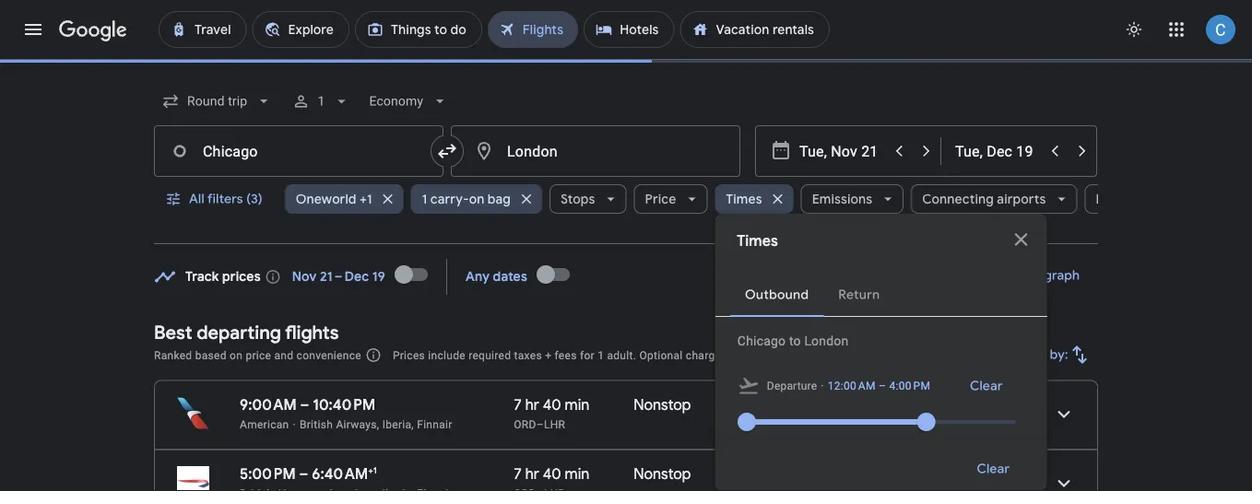 Task type: locate. For each thing, give the bounding box(es) containing it.
$812
[[992, 465, 1023, 484]]

hr down the 'ord'
[[525, 465, 539, 484]]

12:00 am – 4:00 pm
[[827, 380, 930, 393]]

2 total duration 7 hr 40 min. element from the top
[[514, 465, 634, 486]]

0 horizontal spatial fees
[[555, 349, 577, 362]]

7 up the 'ord'
[[514, 396, 522, 414]]

0 vertical spatial nonstop
[[634, 396, 691, 414]]

ranked
[[154, 349, 192, 362]]

total duration 7 hr 40 min. element up the lhr
[[514, 396, 634, 417]]

prices
[[222, 269, 261, 285]]

connecting airports button
[[911, 177, 1077, 221]]

loading results progress bar
[[0, 59, 1252, 63]]

– up british
[[300, 396, 309, 414]]

chicago to london
[[737, 333, 848, 349]]

8%
[[767, 419, 782, 432]]

price inside "button"
[[1009, 267, 1041, 284]]

0 vertical spatial price
[[645, 191, 676, 207]]

min up the lhr
[[565, 396, 590, 414]]

times down times popup button
[[737, 232, 778, 251]]

none search field containing times
[[154, 79, 1180, 491]]

nonstop flight. element
[[634, 396, 691, 417], [634, 465, 691, 486]]

2 nonstop from the top
[[634, 465, 691, 484]]

– up 7 hr 40 min
[[536, 418, 544, 431]]

2 fees from the left
[[775, 349, 797, 362]]

0 vertical spatial +
[[545, 349, 552, 362]]

times button
[[715, 177, 794, 221]]

1 horizontal spatial fees
[[775, 349, 797, 362]]

bag
[[488, 191, 511, 207], [752, 349, 772, 362]]

fees left for
[[555, 349, 577, 362]]

duration
[[1096, 191, 1149, 207]]

ranked based on price and convenience
[[154, 349, 361, 362]]

price button
[[634, 177, 708, 221]]

optional
[[639, 349, 683, 362]]

bag down chicago
[[752, 349, 772, 362]]

finnair
[[417, 418, 452, 431]]

4:00 pm
[[889, 380, 930, 393]]

None text field
[[451, 125, 740, 177]]

1 vertical spatial 7
[[514, 465, 522, 484]]

0 horizontal spatial on
[[230, 349, 243, 362]]

40 up the lhr
[[543, 396, 561, 414]]

0 vertical spatial min
[[565, 396, 590, 414]]

1 vertical spatial bag
[[752, 349, 772, 362]]

times right price popup button
[[726, 191, 762, 207]]

round trip
[[973, 419, 1023, 432]]

0 vertical spatial hr
[[525, 396, 539, 414]]

1 vertical spatial hr
[[525, 465, 539, 484]]

lhr
[[544, 418, 565, 431]]

None text field
[[154, 125, 444, 177]]

0 horizontal spatial price
[[645, 191, 676, 207]]

and right price
[[274, 349, 293, 362]]

0 vertical spatial 40
[[543, 396, 561, 414]]

departing
[[197, 321, 281, 344]]

0 horizontal spatial +
[[368, 465, 373, 476]]

1 button
[[284, 79, 358, 124]]

1 carry-on bag button
[[411, 177, 542, 221]]

clear
[[970, 378, 1003, 395], [977, 461, 1010, 478]]

apply.
[[825, 349, 855, 362]]

None search field
[[154, 79, 1180, 491]]

and down chicago
[[730, 349, 749, 362]]

emissions button
[[801, 177, 904, 221]]

any dates
[[466, 269, 527, 285]]

hr inside the 7 hr 40 min ord – lhr
[[525, 396, 539, 414]]

emissions
[[785, 419, 838, 432]]

0 vertical spatial times
[[726, 191, 762, 207]]

price down the close dialog icon at the right of the page
[[1009, 267, 1041, 284]]

times
[[726, 191, 762, 207], [737, 232, 778, 251]]

Departure time: 9:00 AM. text field
[[240, 396, 297, 414]]

flight details. leaves o'hare international airport at 9:00 am on tuesday, november 21 and arrives at heathrow airport at 10:40 pm on tuesday, november 21. image
[[1042, 392, 1086, 437]]

total duration 7 hr 40 min. element down the lhr
[[514, 465, 634, 486]]

2 7 from the top
[[514, 465, 522, 484]]

nonstop for 9:00 am – 10:40 pm
[[634, 396, 691, 414]]

1
[[317, 94, 325, 109], [422, 191, 427, 207], [598, 349, 604, 362], [373, 465, 377, 476]]

min inside the 7 hr 40 min ord – lhr
[[565, 396, 590, 414]]

1 vertical spatial total duration 7 hr 40 min. element
[[514, 465, 634, 486]]

1 vertical spatial +
[[368, 465, 373, 476]]

hr for 7 hr 40 min ord – lhr
[[525, 396, 539, 414]]

hr for 7 hr 40 min
[[525, 465, 539, 484]]

and
[[274, 349, 293, 362], [730, 349, 749, 362]]

0 vertical spatial nonstop flight. element
[[634, 396, 691, 417]]

2 nonstop flight. element from the top
[[634, 465, 691, 486]]

bag right carry-
[[488, 191, 511, 207]]

40 inside the 7 hr 40 min ord – lhr
[[543, 396, 561, 414]]

1 40 from the top
[[543, 396, 561, 414]]

dates
[[493, 269, 527, 285]]

change appearance image
[[1112, 7, 1156, 52]]

swap origin and destination. image
[[436, 140, 458, 162]]

nonstop
[[634, 396, 691, 414], [634, 465, 691, 484]]

6:40 am
[[312, 465, 368, 484]]

Arrival time: 10:40 PM. text field
[[313, 396, 375, 414]]

19
[[372, 269, 385, 285]]

1 nonstop flight. element from the top
[[634, 396, 691, 417]]

clear button
[[948, 372, 1025, 401], [955, 447, 1032, 491]]

hr up the 'ord'
[[525, 396, 539, 414]]

fees
[[555, 349, 577, 362], [775, 349, 797, 362]]

7 down the 'ord'
[[514, 465, 522, 484]]

1 min from the top
[[565, 396, 590, 414]]

learn more about ranking image
[[365, 347, 382, 364]]

– right 5:00 pm
[[299, 465, 308, 484]]

None field
[[154, 85, 281, 118], [362, 85, 456, 118], [154, 85, 281, 118], [362, 85, 456, 118]]

on up any
[[469, 191, 484, 207]]

clear down the round trip
[[977, 461, 1010, 478]]

1 hr from the top
[[525, 396, 539, 414]]

close dialog image
[[1010, 229, 1032, 251]]

sort
[[1021, 347, 1047, 363]]

0 vertical spatial clear
[[970, 378, 1003, 395]]

2 hr from the top
[[525, 465, 539, 484]]

all
[[189, 191, 204, 207]]

price inside popup button
[[645, 191, 676, 207]]

min down the lhr
[[565, 465, 590, 484]]

bag inside best departing flights main content
[[752, 349, 772, 362]]

 image
[[820, 377, 824, 396]]

7 for 7 hr 40 min
[[514, 465, 522, 484]]

0 vertical spatial 7
[[514, 396, 522, 414]]

Arrival time: 6:40 AM on  Wednesday, November 22. text field
[[312, 465, 377, 484]]

find the best price region
[[154, 253, 1098, 307]]

1 vertical spatial price
[[1009, 267, 1041, 284]]

– for 6:40 am
[[299, 465, 308, 484]]

1 total duration 7 hr 40 min. element from the top
[[514, 396, 634, 417]]

0 vertical spatial total duration 7 hr 40 min. element
[[514, 396, 634, 417]]

hr
[[525, 396, 539, 414], [525, 465, 539, 484]]

Return text field
[[955, 126, 1040, 176]]

+
[[545, 349, 552, 362], [368, 465, 373, 476]]

on
[[469, 191, 484, 207], [230, 349, 243, 362]]

total duration 7 hr 40 min. element
[[514, 396, 634, 417], [514, 465, 634, 486]]

1 horizontal spatial on
[[469, 191, 484, 207]]

on inside best departing flights main content
[[230, 349, 243, 362]]

0 vertical spatial bag
[[488, 191, 511, 207]]

iberia,
[[382, 418, 414, 431]]

1 horizontal spatial and
[[730, 349, 749, 362]]

required
[[469, 349, 511, 362]]

0 vertical spatial on
[[469, 191, 484, 207]]

flight details. leaves o'hare international airport at 5:00 pm on tuesday, november 21 and arrives at heathrow airport at 6:40 am on wednesday, november 22. image
[[1042, 461, 1086, 491]]

– left 4:00 pm
[[878, 380, 886, 393]]

on left price
[[230, 349, 243, 362]]

0 horizontal spatial bag
[[488, 191, 511, 207]]

7
[[514, 396, 522, 414], [514, 465, 522, 484]]

+ right the taxes
[[545, 349, 552, 362]]

10:40 pm
[[313, 396, 375, 414]]

40 down the lhr
[[543, 465, 561, 484]]

– inside the 7 hr 40 min ord – lhr
[[536, 418, 544, 431]]

1 nonstop from the top
[[634, 396, 691, 414]]

+ down british airways, iberia, finnair
[[368, 465, 373, 476]]

price right the stops popup button on the top
[[645, 191, 676, 207]]

2 min from the top
[[565, 465, 590, 484]]

price
[[645, 191, 676, 207], [1009, 267, 1041, 284]]

1 vertical spatial 40
[[543, 465, 561, 484]]

clear up round
[[970, 378, 1003, 395]]

1 vertical spatial on
[[230, 349, 243, 362]]

adult.
[[607, 349, 636, 362]]

ord
[[514, 418, 536, 431]]

1 7 from the top
[[514, 396, 522, 414]]

1 horizontal spatial bag
[[752, 349, 772, 362]]

fees down the chicago to london
[[775, 349, 797, 362]]

bag fees button
[[752, 349, 797, 362]]

min for 7 hr 40 min ord – lhr
[[565, 396, 590, 414]]

leaves o'hare international airport at 5:00 pm on tuesday, november 21 and arrives at heathrow airport at 6:40 am on wednesday, november 22. element
[[240, 465, 377, 484]]

0 horizontal spatial and
[[274, 349, 293, 362]]

1 vertical spatial nonstop
[[634, 465, 691, 484]]

1 vertical spatial min
[[565, 465, 590, 484]]

bag inside popup button
[[488, 191, 511, 207]]

sort by: button
[[1014, 333, 1098, 377]]

clear button up round
[[948, 372, 1025, 401]]

on inside popup button
[[469, 191, 484, 207]]

7 inside the 7 hr 40 min ord – lhr
[[514, 396, 522, 414]]

1 vertical spatial nonstop flight. element
[[634, 465, 691, 486]]

stops button
[[550, 177, 626, 221]]

clear button down the round trip
[[955, 447, 1032, 491]]

7 hr 40 min ord – lhr
[[514, 396, 590, 431]]

oneworld
[[296, 191, 356, 207]]

all filters (3) button
[[154, 177, 277, 221]]

40
[[543, 396, 561, 414], [543, 465, 561, 484]]

– for 4:00 pm
[[878, 380, 886, 393]]

2 40 from the top
[[543, 465, 561, 484]]

london
[[804, 333, 848, 349]]

chicago
[[737, 333, 785, 349]]

1 horizontal spatial price
[[1009, 267, 1041, 284]]



Task type: describe. For each thing, give the bounding box(es) containing it.
departure
[[767, 380, 817, 393]]

9:00 am – 10:40 pm
[[240, 396, 375, 414]]

5:00 pm
[[240, 465, 296, 484]]

co
[[812, 396, 835, 414]]

2 and from the left
[[730, 349, 749, 362]]

convenience
[[297, 349, 361, 362]]

on for based
[[230, 349, 243, 362]]

on for carry-
[[469, 191, 484, 207]]

airways,
[[336, 418, 379, 431]]

to
[[789, 333, 801, 349]]

for
[[580, 349, 595, 362]]

price graph
[[1009, 267, 1080, 284]]

1 carry-on bag
[[422, 191, 511, 207]]

-
[[764, 419, 767, 432]]

price for price graph
[[1009, 267, 1041, 284]]

40 for 7 hr 40 min ord – lhr
[[543, 396, 561, 414]]

5:00 pm – 6:40 am + 1
[[240, 465, 377, 484]]

7 for 7 hr 40 min ord – lhr
[[514, 396, 522, 414]]

prices include required taxes + fees for 1 adult. optional charges and bag fees may apply.
[[393, 349, 855, 362]]

round
[[973, 419, 1003, 432]]

prices
[[393, 349, 425, 362]]

+1
[[360, 191, 372, 207]]

oneworld +1 button
[[285, 177, 403, 221]]

airports
[[997, 191, 1046, 207]]

best departing flights
[[154, 321, 339, 344]]

1 inside 5:00 pm – 6:40 am + 1
[[373, 465, 377, 476]]

812 US dollars text field
[[992, 465, 1023, 484]]

track prices
[[185, 269, 261, 285]]

21 – dec
[[320, 269, 369, 285]]

(3)
[[246, 191, 263, 207]]

1 fees from the left
[[555, 349, 577, 362]]

nonstop for 5:00 pm – 6:40 am + 1
[[634, 465, 691, 484]]

carry-
[[430, 191, 469, 207]]

0 vertical spatial clear button
[[948, 372, 1025, 401]]

charges
[[686, 349, 727, 362]]

1 inside popup button
[[317, 94, 325, 109]]

1 and from the left
[[274, 349, 293, 362]]

stops
[[561, 191, 595, 207]]

american
[[240, 418, 289, 431]]

by:
[[1050, 347, 1069, 363]]

graph
[[1044, 267, 1080, 284]]

all filters (3)
[[189, 191, 263, 207]]

emissions
[[812, 191, 872, 207]]

trip
[[1006, 419, 1023, 432]]

connecting airports
[[922, 191, 1046, 207]]

oneworld +1
[[296, 191, 372, 207]]

1 vertical spatial times
[[737, 232, 778, 251]]

flights
[[285, 321, 339, 344]]

price for price
[[645, 191, 676, 207]]

+ inside 5:00 pm – 6:40 am + 1
[[368, 465, 373, 476]]

min for 7 hr 40 min
[[565, 465, 590, 484]]

leaves o'hare international airport at 9:00 am on tuesday, november 21 and arrives at heathrow airport at 10:40 pm on tuesday, november 21. element
[[240, 396, 375, 414]]

any
[[466, 269, 490, 285]]

filters
[[207, 191, 243, 207]]

include
[[428, 349, 466, 362]]

403
[[763, 396, 789, 414]]

price graph button
[[961, 259, 1094, 292]]

kg
[[793, 396, 809, 414]]

best
[[154, 321, 192, 344]]

12:00 am
[[827, 380, 875, 393]]

7 hr 40 min
[[514, 465, 590, 484]]

price
[[246, 349, 271, 362]]

-8% emissions
[[764, 419, 838, 432]]

2
[[835, 401, 842, 417]]

british
[[300, 418, 333, 431]]

403 kg co 2
[[763, 396, 842, 417]]

taxes
[[514, 349, 542, 362]]

connecting
[[922, 191, 994, 207]]

learn more about tracked prices image
[[264, 269, 281, 285]]

1 horizontal spatial +
[[545, 349, 552, 362]]

duration button
[[1085, 177, 1180, 221]]

nonstop flight. element for 9:00 am – 10:40 pm
[[634, 396, 691, 417]]

nonstop flight. element for 5:00 pm – 6:40 am + 1
[[634, 465, 691, 486]]

nov 21 – dec 19
[[292, 269, 385, 285]]

times inside times popup button
[[726, 191, 762, 207]]

Departure time: 5:00 PM. text field
[[240, 465, 296, 484]]

may
[[800, 349, 822, 362]]

main menu image
[[22, 18, 44, 41]]

best departing flights main content
[[154, 253, 1098, 491]]

9:00 am
[[240, 396, 297, 414]]

track
[[185, 269, 219, 285]]

– for 10:40 pm
[[300, 396, 309, 414]]

nov
[[292, 269, 317, 285]]

sort by:
[[1021, 347, 1069, 363]]

1 inside popup button
[[422, 191, 427, 207]]

Departure text field
[[799, 126, 884, 176]]

british airways, iberia, finnair
[[300, 418, 452, 431]]

total duration 7 hr 40 min. element for 9:00 am – 10:40 pm
[[514, 396, 634, 417]]

40 for 7 hr 40 min
[[543, 465, 561, 484]]

based
[[195, 349, 227, 362]]

1 vertical spatial clear button
[[955, 447, 1032, 491]]

1 vertical spatial clear
[[977, 461, 1010, 478]]

total duration 7 hr 40 min. element for 5:00 pm – 6:40 am + 1
[[514, 465, 634, 486]]



Task type: vqa. For each thing, say whether or not it's contained in the screenshot.
 search field in the left of the page
no



